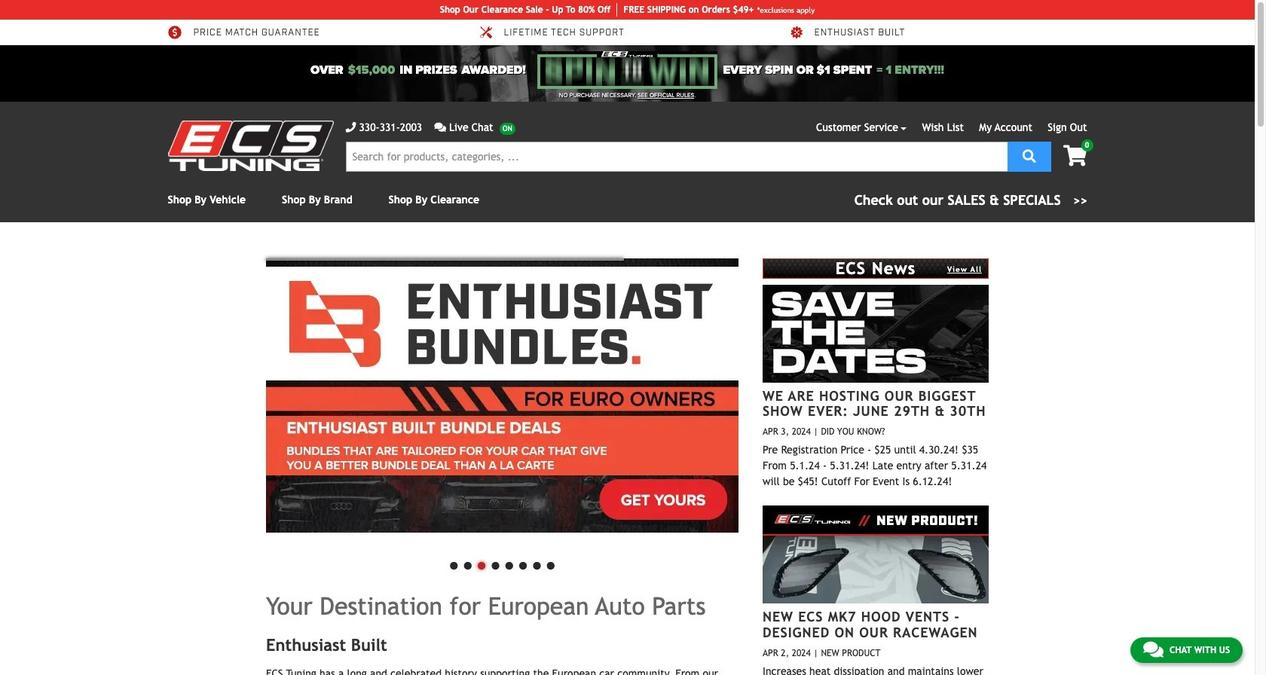 Task type: locate. For each thing, give the bounding box(es) containing it.
phone image
[[346, 122, 356, 133]]

shopping cart image
[[1064, 146, 1088, 167]]

comments image
[[435, 122, 446, 133], [1144, 641, 1164, 659]]

1 horizontal spatial comments image
[[1144, 641, 1164, 659]]

generic - ecs enthusiast bundles image
[[266, 259, 739, 533]]

0 horizontal spatial comments image
[[435, 122, 446, 133]]



Task type: vqa. For each thing, say whether or not it's contained in the screenshot.
Expansion Tank Replacement Kit Includes everything you need to bolt on a brand new expansion tank
no



Task type: describe. For each thing, give the bounding box(es) containing it.
search image
[[1023, 149, 1037, 163]]

ecs tuning 'spin to win' contest logo image
[[538, 51, 718, 89]]

ecs tuning image
[[168, 121, 334, 171]]

1 vertical spatial comments image
[[1144, 641, 1164, 659]]

we are hosting our biggest show ever: june 29th & 30th image
[[763, 285, 989, 383]]

new ecs mk7 hood vents - designed on our racewagen image
[[763, 506, 989, 604]]

Search text field
[[346, 142, 1008, 172]]

0 vertical spatial comments image
[[435, 122, 446, 133]]



